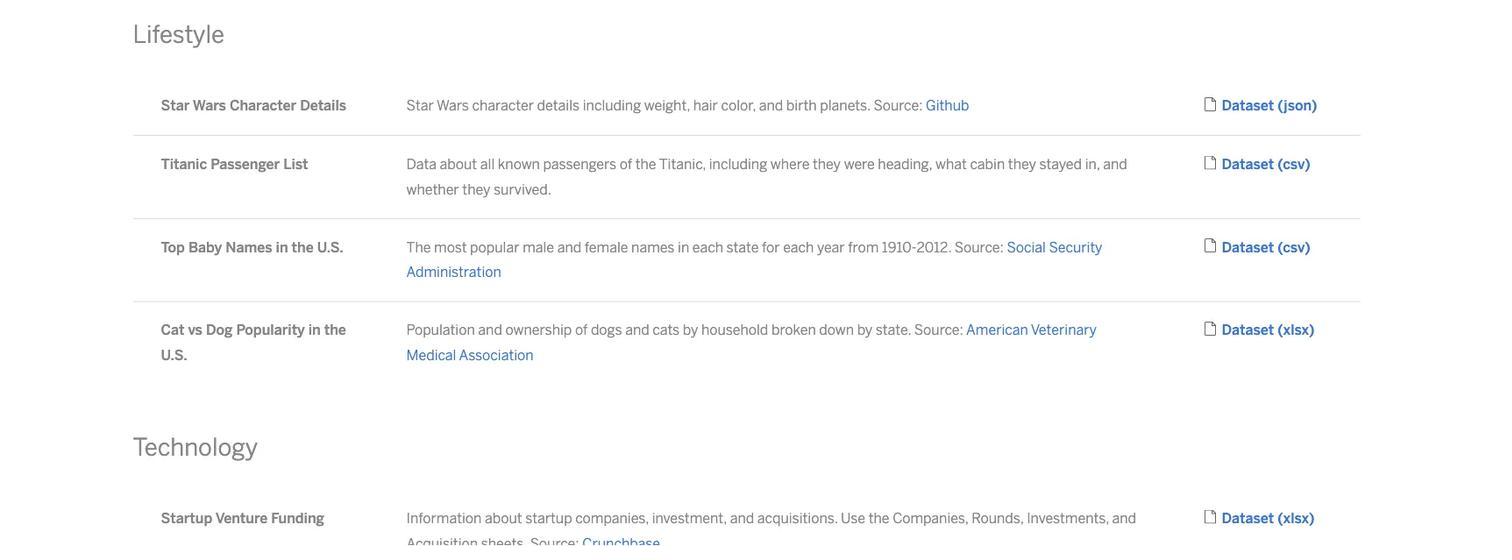 Task type: locate. For each thing, give the bounding box(es) containing it.
information about startup companies, investment, and acquisitions. use the companies, rounds, investments, and acquisition sheets. source:
[[406, 510, 1136, 546]]

2 xlsx from the top
[[1283, 510, 1309, 527]]

titanic passenger list
[[161, 156, 308, 173]]

1 vertical spatial csv
[[1283, 239, 1305, 255]]

0 vertical spatial about
[[440, 156, 477, 173]]

star
[[161, 97, 190, 114], [406, 97, 434, 114]]

all
[[480, 156, 495, 173]]

and up association
[[478, 322, 502, 338]]

1 horizontal spatial wars
[[437, 97, 469, 114]]

u.s. down cat
[[161, 347, 187, 364]]

source: left github
[[874, 97, 923, 114]]

0 vertical spatial csv
[[1283, 156, 1305, 173]]

they right cabin on the top of the page
[[1008, 156, 1036, 173]]

and
[[759, 97, 783, 114], [1103, 156, 1127, 173], [557, 239, 582, 255], [478, 322, 502, 338], [625, 322, 649, 338], [730, 510, 754, 527], [1112, 510, 1136, 527]]

of
[[620, 156, 632, 173], [575, 322, 588, 338]]

startup
[[161, 510, 212, 527]]

1 dataset ( csv ) from the top
[[1222, 156, 1310, 173]]

0 horizontal spatial u.s.
[[161, 347, 187, 364]]

by
[[683, 322, 698, 338], [857, 322, 873, 338]]

1 horizontal spatial about
[[485, 510, 522, 527]]

social security administration link
[[406, 239, 1103, 281]]

1 csv from the top
[[1283, 156, 1305, 173]]

of right passengers
[[620, 156, 632, 173]]

) for github
[[1312, 97, 1317, 114]]

3 dataset from the top
[[1222, 239, 1274, 255]]

by right down at the right bottom of page
[[857, 322, 873, 338]]

1 horizontal spatial they
[[813, 156, 841, 173]]

1 horizontal spatial including
[[709, 156, 767, 173]]

weight,
[[644, 97, 690, 114]]

wars for character
[[193, 97, 226, 114]]

including
[[583, 97, 641, 114], [709, 156, 767, 173]]

1 vertical spatial xlsx
[[1283, 510, 1309, 527]]

0 horizontal spatial of
[[575, 322, 588, 338]]

star for star wars character details including weight, hair color, and birth planets. source: github
[[406, 97, 434, 114]]

wars
[[193, 97, 226, 114], [437, 97, 469, 114]]

0 horizontal spatial star
[[161, 97, 190, 114]]

about left 'all'
[[440, 156, 477, 173]]

and right investments,
[[1112, 510, 1136, 527]]

cabin
[[970, 156, 1005, 173]]

dataset for social security administration
[[1222, 239, 1274, 255]]

0 vertical spatial of
[[620, 156, 632, 173]]

3 ( from the top
[[1278, 239, 1283, 255]]

)
[[1312, 97, 1317, 114], [1305, 156, 1310, 173], [1305, 239, 1310, 255], [1309, 322, 1315, 338], [1309, 510, 1315, 527]]

source: down the startup
[[530, 535, 579, 546]]

the left titanic, at the top left of the page
[[635, 156, 656, 173]]

2 star from the left
[[406, 97, 434, 114]]

4 ( from the top
[[1278, 322, 1283, 338]]

dataset
[[1222, 97, 1274, 114], [1222, 156, 1274, 173], [1222, 239, 1274, 255], [1222, 322, 1274, 338], [1222, 510, 1274, 527]]

github link
[[926, 97, 969, 114]]

about inside data about all known passengers of the titanic, including where they were heading, what cabin they stayed in, and whether they survived.
[[440, 156, 477, 173]]

csv
[[1283, 156, 1305, 173], [1283, 239, 1305, 255]]

1 vertical spatial of
[[575, 322, 588, 338]]

star up the titanic
[[161, 97, 190, 114]]

they left were
[[813, 156, 841, 173]]

1 horizontal spatial by
[[857, 322, 873, 338]]

about inside information about startup companies, investment, and acquisitions. use the companies, rounds, investments, and acquisition sheets. source:
[[485, 510, 522, 527]]

2 horizontal spatial they
[[1008, 156, 1036, 173]]

1 dataset ( xlsx ) from the top
[[1222, 322, 1315, 338]]

male
[[523, 239, 554, 255]]

dataset ( csv )
[[1222, 156, 1310, 173], [1222, 239, 1310, 255]]

0 vertical spatial dataset ( xlsx )
[[1222, 322, 1315, 338]]

u.s.
[[317, 239, 343, 255], [161, 347, 187, 364]]

1 horizontal spatial of
[[620, 156, 632, 173]]

investment,
[[652, 510, 727, 527]]

1 vertical spatial including
[[709, 156, 767, 173]]

american veterinary medical association link
[[406, 322, 1097, 364]]

u.s. right the "names" on the top left of page
[[317, 239, 343, 255]]

( for social security administration
[[1278, 239, 1283, 255]]

medical
[[406, 347, 456, 364]]

passenger
[[211, 156, 280, 173]]

1 horizontal spatial each
[[783, 239, 814, 255]]

source: right 2012.
[[955, 239, 1004, 255]]

dataset ( xlsx )
[[1222, 322, 1315, 338], [1222, 510, 1315, 527]]

including right details
[[583, 97, 641, 114]]

about
[[440, 156, 477, 173], [485, 510, 522, 527]]

broken
[[772, 322, 816, 338]]

star up "data"
[[406, 97, 434, 114]]

the inside cat vs dog popularity in the u.s.
[[324, 322, 346, 338]]

0 horizontal spatial wars
[[193, 97, 226, 114]]

each
[[693, 239, 723, 255], [783, 239, 814, 255]]

u.s. inside cat vs dog popularity in the u.s.
[[161, 347, 187, 364]]

acquisitions.
[[757, 510, 838, 527]]

0 vertical spatial including
[[583, 97, 641, 114]]

information
[[406, 510, 482, 527]]

1 horizontal spatial u.s.
[[317, 239, 343, 255]]

0 horizontal spatial each
[[693, 239, 723, 255]]

by right "cats"
[[683, 322, 698, 338]]

in
[[276, 239, 288, 255], [678, 239, 689, 255], [308, 322, 321, 338]]

dataset ( xlsx ) for population and ownership of dogs and cats by household broken down by state. source:
[[1222, 322, 1315, 338]]

the most popular male and female names in each state for each year from 1910-2012. source:
[[406, 239, 1007, 255]]

for
[[762, 239, 780, 255]]

csv for the most popular male and female names in each state for each year from 1910-2012. source:
[[1283, 239, 1305, 255]]

they down 'all'
[[462, 181, 490, 198]]

1 each from the left
[[693, 239, 723, 255]]

0 horizontal spatial about
[[440, 156, 477, 173]]

female
[[585, 239, 628, 255]]

about up sheets.
[[485, 510, 522, 527]]

and right male at the left top
[[557, 239, 582, 255]]

2012.
[[917, 239, 952, 255]]

star wars character details
[[161, 97, 347, 114]]

source: right state.
[[914, 322, 964, 338]]

and right in,
[[1103, 156, 1127, 173]]

star wars character details including weight, hair color, and birth planets. source: github
[[406, 97, 969, 114]]

they
[[813, 156, 841, 173], [1008, 156, 1036, 173], [462, 181, 490, 198]]

in right the "names" on the top left of page
[[276, 239, 288, 255]]

data about all known passengers of the titanic, including where they were heading, what cabin they stayed in, and whether they survived.
[[406, 156, 1127, 198]]

2 csv from the top
[[1283, 239, 1305, 255]]

venture
[[215, 510, 268, 527]]

state.
[[876, 322, 911, 338]]

0 vertical spatial dataset ( csv )
[[1222, 156, 1310, 173]]

association
[[459, 347, 534, 364]]

dog
[[206, 322, 233, 338]]

dogs
[[591, 322, 622, 338]]

the right popularity
[[324, 322, 346, 338]]

1 ( from the top
[[1278, 97, 1284, 114]]

1 vertical spatial dataset ( xlsx )
[[1222, 510, 1315, 527]]

baby
[[188, 239, 222, 255]]

1 vertical spatial about
[[485, 510, 522, 527]]

2 dataset ( xlsx ) from the top
[[1222, 510, 1315, 527]]

1 wars from the left
[[193, 97, 226, 114]]

character
[[230, 97, 296, 114]]

(
[[1278, 97, 1284, 114], [1278, 156, 1283, 173], [1278, 239, 1283, 255], [1278, 322, 1283, 338], [1278, 510, 1283, 527]]

1 vertical spatial dataset ( csv )
[[1222, 239, 1310, 255]]

1 horizontal spatial in
[[308, 322, 321, 338]]

stayed
[[1039, 156, 1082, 173]]

in right the names
[[678, 239, 689, 255]]

0 vertical spatial u.s.
[[317, 239, 343, 255]]

heading,
[[878, 156, 932, 173]]

cats
[[653, 322, 680, 338]]

each right for at the right of page
[[783, 239, 814, 255]]

2 dataset ( csv ) from the top
[[1222, 239, 1310, 255]]

acquisition
[[406, 535, 478, 546]]

planets.
[[820, 97, 871, 114]]

1 dataset from the top
[[1222, 97, 1274, 114]]

including left where
[[709, 156, 767, 173]]

companies,
[[893, 510, 968, 527]]

0 vertical spatial xlsx
[[1283, 322, 1309, 338]]

and right investment,
[[730, 510, 754, 527]]

american
[[966, 322, 1028, 338]]

xlsx for population and ownership of dogs and cats by household broken down by state. source:
[[1283, 322, 1309, 338]]

each left state
[[693, 239, 723, 255]]

4 dataset from the top
[[1222, 322, 1274, 338]]

1 xlsx from the top
[[1283, 322, 1309, 338]]

0 horizontal spatial in
[[276, 239, 288, 255]]

american veterinary medical association
[[406, 322, 1097, 364]]

0 horizontal spatial by
[[683, 322, 698, 338]]

of left dogs
[[575, 322, 588, 338]]

the inside information about startup companies, investment, and acquisitions. use the companies, rounds, investments, and acquisition sheets. source:
[[869, 510, 890, 527]]

household
[[701, 322, 768, 338]]

) for social security administration
[[1305, 239, 1310, 255]]

csv for data about all known passengers of the titanic, including where they were heading, what cabin they stayed in, and whether they survived.
[[1283, 156, 1305, 173]]

1 star from the left
[[161, 97, 190, 114]]

2 wars from the left
[[437, 97, 469, 114]]

cat
[[161, 322, 185, 338]]

details
[[300, 97, 347, 114]]

5 ( from the top
[[1278, 510, 1283, 527]]

dataset for american veterinary medical association
[[1222, 322, 1274, 338]]

) for american veterinary medical association
[[1309, 322, 1315, 338]]

1 horizontal spatial star
[[406, 97, 434, 114]]

1 vertical spatial u.s.
[[161, 347, 187, 364]]

the right use
[[869, 510, 890, 527]]

in right popularity
[[308, 322, 321, 338]]



Task type: vqa. For each thing, say whether or not it's contained in the screenshot.


Task type: describe. For each thing, give the bounding box(es) containing it.
2 by from the left
[[857, 322, 873, 338]]

funding
[[271, 510, 324, 527]]

hair
[[693, 97, 718, 114]]

whether
[[406, 181, 459, 198]]

population and ownership of dogs and cats by household broken down by state. source:
[[406, 322, 966, 338]]

popularity
[[236, 322, 305, 338]]

social security administration
[[406, 239, 1103, 281]]

( for github
[[1278, 97, 1284, 114]]

veterinary
[[1031, 322, 1097, 338]]

source: inside information about startup companies, investment, and acquisitions. use the companies, rounds, investments, and acquisition sheets. source:
[[530, 535, 579, 546]]

1910-
[[882, 239, 917, 255]]

cat vs dog popularity in the u.s.
[[161, 322, 346, 364]]

dataset for github
[[1222, 97, 1274, 114]]

color,
[[721, 97, 756, 114]]

use
[[841, 510, 865, 527]]

were
[[844, 156, 875, 173]]

2 ( from the top
[[1278, 156, 1283, 173]]

year
[[817, 239, 845, 255]]

vs
[[188, 322, 203, 338]]

administration
[[406, 264, 501, 281]]

and left "cats"
[[625, 322, 649, 338]]

including inside data about all known passengers of the titanic, including where they were heading, what cabin they stayed in, and whether they survived.
[[709, 156, 767, 173]]

survived.
[[494, 181, 551, 198]]

of inside data about all known passengers of the titanic, including where they were heading, what cabin they stayed in, and whether they survived.
[[620, 156, 632, 173]]

state
[[726, 239, 759, 255]]

dataset ( xlsx ) for information about startup companies, investment, and acquisitions. use the companies, rounds, investments, and acquisition sheets. source:
[[1222, 510, 1315, 527]]

lifestyle
[[133, 20, 224, 49]]

dataset ( json )
[[1222, 97, 1317, 114]]

about for information
[[485, 510, 522, 527]]

json
[[1284, 97, 1312, 114]]

details
[[537, 97, 580, 114]]

social
[[1007, 239, 1046, 255]]

character
[[472, 97, 534, 114]]

2 horizontal spatial in
[[678, 239, 689, 255]]

from
[[848, 239, 879, 255]]

titanic,
[[659, 156, 706, 173]]

known
[[498, 156, 540, 173]]

the inside data about all known passengers of the titanic, including where they were heading, what cabin they stayed in, and whether they survived.
[[635, 156, 656, 173]]

wars for character
[[437, 97, 469, 114]]

2 dataset from the top
[[1222, 156, 1274, 173]]

data
[[406, 156, 437, 173]]

rounds,
[[972, 510, 1024, 527]]

technology
[[133, 433, 258, 462]]

down
[[819, 322, 854, 338]]

( for american veterinary medical association
[[1278, 322, 1283, 338]]

titanic
[[161, 156, 207, 173]]

ownership
[[505, 322, 572, 338]]

in,
[[1085, 156, 1100, 173]]

popular
[[470, 239, 520, 255]]

dataset ( csv ) for data about all known passengers of the titanic, including where they were heading, what cabin they stayed in, and whether they survived.
[[1222, 156, 1310, 173]]

and inside data about all known passengers of the titanic, including where they were heading, what cabin they stayed in, and whether they survived.
[[1103, 156, 1127, 173]]

and left birth
[[759, 97, 783, 114]]

top
[[161, 239, 185, 255]]

where
[[771, 156, 810, 173]]

what
[[936, 156, 967, 173]]

top baby names in the u.s.
[[161, 239, 343, 255]]

birth
[[786, 97, 817, 114]]

companies,
[[575, 510, 649, 527]]

xlsx for information about startup companies, investment, and acquisitions. use the companies, rounds, investments, and acquisition sheets. source:
[[1283, 510, 1309, 527]]

names
[[226, 239, 272, 255]]

star for star wars character details
[[161, 97, 190, 114]]

2 each from the left
[[783, 239, 814, 255]]

passengers
[[543, 156, 617, 173]]

github
[[926, 97, 969, 114]]

startup venture funding
[[161, 510, 324, 527]]

list
[[283, 156, 308, 173]]

most
[[434, 239, 467, 255]]

about for data
[[440, 156, 477, 173]]

dataset ( csv ) for the most popular male and female names in each state for each year from 1910-2012. source:
[[1222, 239, 1310, 255]]

5 dataset from the top
[[1222, 510, 1274, 527]]

population
[[406, 322, 475, 338]]

security
[[1049, 239, 1103, 255]]

1 by from the left
[[683, 322, 698, 338]]

0 horizontal spatial including
[[583, 97, 641, 114]]

sheets.
[[481, 535, 527, 546]]

startup
[[525, 510, 572, 527]]

names
[[631, 239, 675, 255]]

the right the "names" on the top left of page
[[292, 239, 314, 255]]

investments,
[[1027, 510, 1109, 527]]

0 horizontal spatial they
[[462, 181, 490, 198]]

the
[[406, 239, 431, 255]]

in inside cat vs dog popularity in the u.s.
[[308, 322, 321, 338]]



